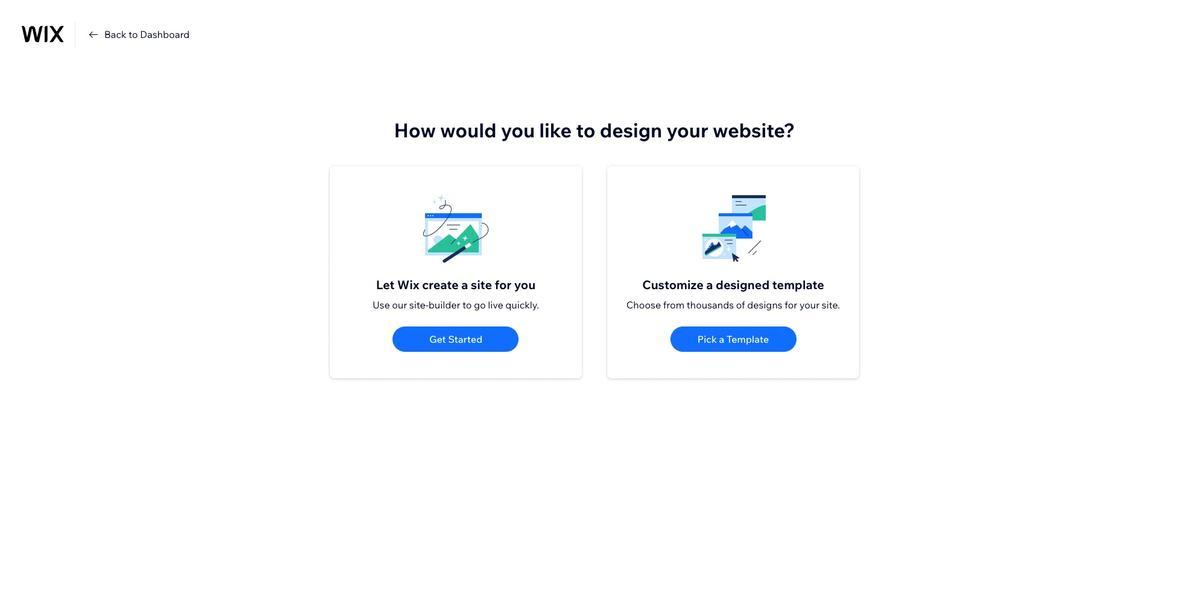 Task type: vqa. For each thing, say whether or not it's contained in the screenshot.
View inside the Make Your Web Pop! element
no



Task type: describe. For each thing, give the bounding box(es) containing it.
like
[[540, 118, 572, 142]]

builder
[[429, 299, 461, 311]]

choose
[[627, 299, 661, 311]]

use our site-builder to go live quickly.
[[373, 299, 539, 311]]

use
[[373, 299, 390, 311]]

template
[[773, 278, 825, 293]]

pick
[[698, 334, 717, 346]]

back to dashboard button
[[86, 27, 190, 42]]

get started
[[430, 334, 483, 346]]

template
[[727, 334, 769, 346]]

let
[[376, 278, 395, 293]]

create
[[422, 278, 459, 293]]

customize a designed template
[[643, 278, 825, 293]]

let wix create a site for you
[[376, 278, 536, 293]]

back to dashboard
[[104, 28, 190, 40]]

how would you like to design your website?
[[394, 118, 795, 142]]

get started button
[[393, 327, 519, 352]]

0 horizontal spatial a
[[462, 278, 468, 293]]

customize
[[643, 278, 704, 293]]

designs
[[748, 299, 783, 311]]

a for customize
[[707, 278, 714, 293]]

go
[[474, 299, 486, 311]]

quickly.
[[506, 299, 539, 311]]

started
[[448, 334, 483, 346]]

design
[[600, 118, 663, 142]]

to inside button
[[129, 28, 138, 40]]

website?
[[713, 118, 795, 142]]

dashboard
[[140, 28, 190, 40]]



Task type: locate. For each thing, give the bounding box(es) containing it.
a up the thousands
[[707, 278, 714, 293]]

0 vertical spatial your
[[667, 118, 709, 142]]

1 vertical spatial you
[[515, 278, 536, 293]]

your for site.
[[800, 299, 820, 311]]

you
[[501, 118, 535, 142], [515, 278, 536, 293]]

thousands
[[687, 299, 734, 311]]

pick a template button
[[671, 327, 797, 352]]

for for designs
[[785, 299, 798, 311]]

to for how would you like to design your website?
[[576, 118, 596, 142]]

our
[[392, 299, 407, 311]]

designed
[[716, 278, 770, 293]]

2 horizontal spatial a
[[720, 334, 725, 346]]

1 horizontal spatial your
[[800, 299, 820, 311]]

to right back
[[129, 28, 138, 40]]

0 vertical spatial you
[[501, 118, 535, 142]]

to right like
[[576, 118, 596, 142]]

your for website?
[[667, 118, 709, 142]]

for for site
[[495, 278, 512, 293]]

0 horizontal spatial to
[[129, 28, 138, 40]]

you up quickly.
[[515, 278, 536, 293]]

your left site.
[[800, 299, 820, 311]]

a for pick
[[720, 334, 725, 346]]

from
[[663, 299, 685, 311]]

1 vertical spatial your
[[800, 299, 820, 311]]

wix
[[397, 278, 420, 293]]

0 horizontal spatial for
[[495, 278, 512, 293]]

site-
[[410, 299, 429, 311]]

to left the go at the left bottom
[[463, 299, 472, 311]]

how
[[394, 118, 436, 142]]

for up live on the bottom of page
[[495, 278, 512, 293]]

1 horizontal spatial for
[[785, 299, 798, 311]]

your right design
[[667, 118, 709, 142]]

live
[[488, 299, 504, 311]]

0 horizontal spatial your
[[667, 118, 709, 142]]

for
[[495, 278, 512, 293], [785, 299, 798, 311]]

a right 'pick'
[[720, 334, 725, 346]]

2 horizontal spatial to
[[576, 118, 596, 142]]

1 horizontal spatial to
[[463, 299, 472, 311]]

0 vertical spatial for
[[495, 278, 512, 293]]

to for use our site-builder to go live quickly.
[[463, 299, 472, 311]]

of
[[737, 299, 746, 311]]

site.
[[822, 299, 841, 311]]

you left like
[[501, 118, 535, 142]]

0 vertical spatial to
[[129, 28, 138, 40]]

pick a template
[[698, 334, 769, 346]]

to
[[129, 28, 138, 40], [576, 118, 596, 142], [463, 299, 472, 311]]

get
[[430, 334, 446, 346]]

site
[[471, 278, 492, 293]]

would
[[440, 118, 497, 142]]

choose from thousands of designs for your site.
[[627, 299, 841, 311]]

for down template
[[785, 299, 798, 311]]

back
[[104, 28, 127, 40]]

a inside button
[[720, 334, 725, 346]]

1 horizontal spatial a
[[707, 278, 714, 293]]

a left site
[[462, 278, 468, 293]]

your
[[667, 118, 709, 142], [800, 299, 820, 311]]

1 vertical spatial to
[[576, 118, 596, 142]]

1 vertical spatial for
[[785, 299, 798, 311]]

2 vertical spatial to
[[463, 299, 472, 311]]

a
[[462, 278, 468, 293], [707, 278, 714, 293], [720, 334, 725, 346]]



